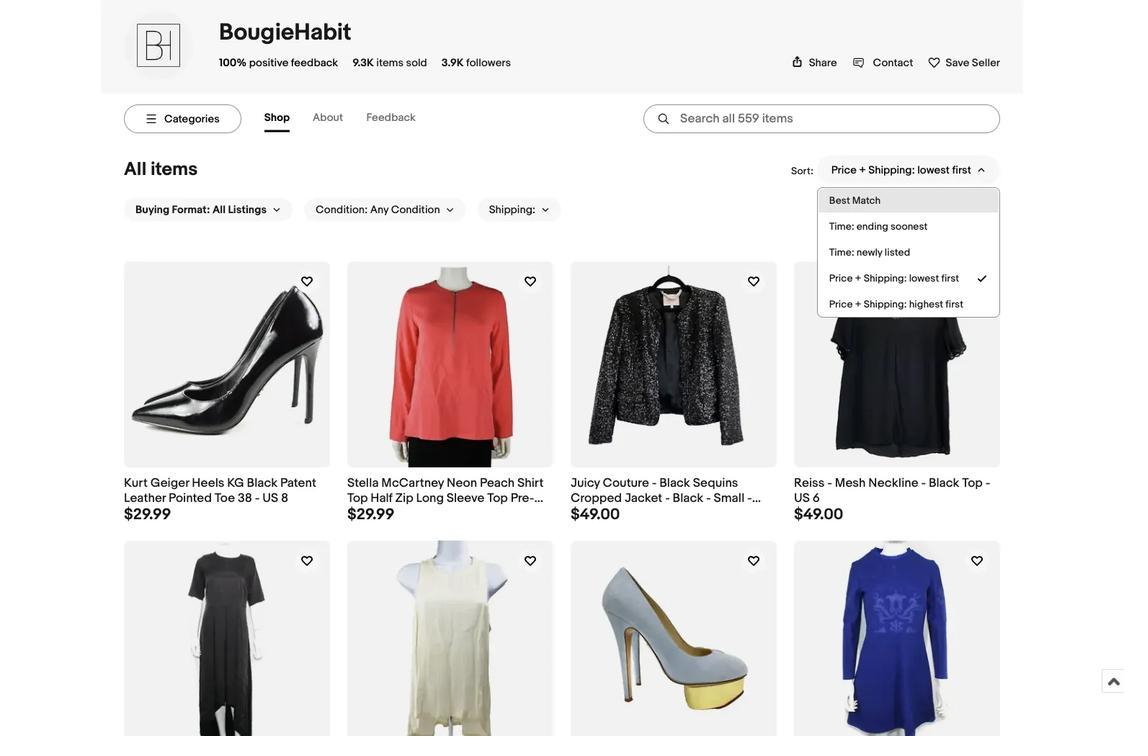 Task type: vqa. For each thing, say whether or not it's contained in the screenshot.
$3.23 TEXT BOX
no



Task type: describe. For each thing, give the bounding box(es) containing it.
price inside dropdown button
[[832, 164, 857, 177]]

kurt
[[124, 476, 148, 491]]

0 horizontal spatial jacket
[[571, 506, 609, 521]]

3.9k followers
[[442, 56, 511, 69]]

save
[[946, 56, 970, 69]]

contact
[[873, 56, 914, 69]]

categories button
[[124, 104, 241, 133]]

black inside reiss - mesh neckline - black top - us 6
[[929, 476, 960, 491]]

mesh
[[835, 476, 866, 491]]

$29.99 for leather
[[124, 506, 171, 524]]

juicy couture - black sequins cropped jacket - black - small - jacket
[[571, 476, 752, 521]]

stella
[[347, 476, 379, 491]]

kg
[[227, 476, 244, 491]]

1 horizontal spatial jacket
[[625, 491, 663, 506]]

geiger
[[150, 476, 189, 491]]

best
[[830, 195, 850, 207]]

buying format: all listings
[[136, 203, 267, 216]]

leather
[[124, 491, 166, 506]]

feedback
[[291, 56, 338, 69]]

cropped
[[571, 491, 622, 506]]

sleeve
[[447, 491, 485, 506]]

first inside dropdown button
[[953, 164, 972, 177]]

stella mccartney neon peach shirt top half zip long sleeve top pre-owned used 36 : quick view image
[[347, 262, 554, 468]]

bougiehabit link
[[219, 19, 352, 47]]

menu containing best match
[[818, 188, 1000, 317]]

reiss
[[794, 476, 825, 491]]

lowest inside menu
[[910, 272, 940, 285]]

price + shipping: lowest first inside menu
[[830, 272, 960, 285]]

highest
[[910, 298, 944, 311]]

soonest
[[891, 221, 928, 233]]

bougiehabit
[[219, 19, 352, 47]]

time: for time: newly listed
[[830, 246, 855, 259]]

- inside 'kurt geiger heels kg black patent leather pointed toe 38 - us 8'
[[255, 491, 260, 506]]

sold
[[406, 56, 427, 69]]

zip
[[395, 491, 414, 506]]

bougiehabit image
[[124, 11, 193, 80]]

used
[[391, 506, 421, 521]]

2 vertical spatial +
[[855, 298, 862, 311]]

top inside reiss - mesh neckline - black top - us 6
[[963, 476, 983, 491]]

2 vertical spatial price
[[830, 298, 853, 311]]

stella mccartney sleeveless - tank - top- very good -  eggshell - 40 - us 4-6 : quick view image
[[373, 541, 528, 737]]

100% positive feedback
[[219, 56, 338, 69]]

kurt geiger heels kg black patent leather pointed toe 38 - us 8
[[124, 476, 316, 506]]

juicy couture - black sequins cropped jacket - black - small - jacket : quick view image
[[571, 262, 777, 468]]

items for 9.3k
[[377, 56, 404, 69]]

time: newly listed
[[830, 246, 911, 259]]

buying
[[136, 203, 170, 216]]

kurt geiger heels kg black patent leather pointed toe 38 - us 8 : quick view image
[[124, 262, 330, 468]]

listed
[[885, 246, 911, 259]]

condition: any condition button
[[304, 198, 466, 221]]

save seller button
[[928, 53, 1001, 69]]

format:
[[172, 203, 210, 216]]

$29.99 for half
[[347, 506, 395, 524]]

about
[[313, 111, 343, 124]]

followers
[[466, 56, 511, 69]]

mccartney
[[382, 476, 444, 491]]

0 vertical spatial all
[[124, 159, 147, 181]]

listings
[[228, 203, 267, 216]]

2 vertical spatial first
[[946, 298, 964, 311]]

time: for time: ending soonest
[[830, 221, 855, 233]]

seller
[[972, 56, 1001, 69]]

shipping: button
[[478, 198, 562, 221]]

long
[[416, 491, 444, 506]]

charlotte olympia - very good - dolly light blue suede pumps  - 36.5 - us 6.5 : quick view image
[[597, 541, 751, 737]]

owned
[[347, 506, 388, 521]]

match
[[853, 195, 881, 207]]

6
[[813, 491, 820, 506]]

1 vertical spatial +
[[855, 272, 862, 285]]



Task type: locate. For each thing, give the bounding box(es) containing it.
items for all
[[151, 159, 198, 181]]

neckline
[[869, 476, 919, 491]]

$49.00
[[571, 506, 620, 524], [794, 506, 844, 524]]

shipping: inside popup button
[[489, 203, 536, 216]]

us left 6
[[794, 491, 810, 506]]

positive
[[249, 56, 289, 69]]

toe
[[215, 491, 235, 506]]

kurt geiger heels kg black patent leather pointed toe 38 - us 8 button
[[124, 476, 330, 506]]

all right format: in the top left of the page
[[213, 203, 226, 216]]

us inside 'kurt geiger heels kg black patent leather pointed toe 38 - us 8'
[[263, 491, 278, 506]]

1 time: from the top
[[830, 221, 855, 233]]

1 vertical spatial all
[[213, 203, 226, 216]]

price + shipping: lowest first up the match
[[832, 164, 972, 177]]

peach
[[480, 476, 515, 491]]

price + shipping: lowest first up price + shipping: highest first
[[830, 272, 960, 285]]

price + shipping: lowest first inside dropdown button
[[832, 164, 972, 177]]

2 horizontal spatial top
[[963, 476, 983, 491]]

$29.99 down stella
[[347, 506, 395, 524]]

top
[[963, 476, 983, 491], [347, 491, 368, 506], [488, 491, 508, 506]]

1 vertical spatial items
[[151, 159, 198, 181]]

jacket
[[625, 491, 663, 506], [571, 506, 609, 521]]

small
[[714, 491, 745, 506]]

+ inside dropdown button
[[860, 164, 867, 177]]

share
[[809, 56, 837, 69]]

lowest inside price + shipping: lowest first dropdown button
[[918, 164, 950, 177]]

1 horizontal spatial $49.00
[[794, 506, 844, 524]]

us
[[263, 491, 278, 506], [794, 491, 810, 506]]

1 horizontal spatial us
[[794, 491, 810, 506]]

categories
[[164, 112, 220, 125]]

9.3k
[[353, 56, 374, 69]]

all inside buying format: all listings dropdown button
[[213, 203, 226, 216]]

black left small
[[673, 491, 704, 506]]

reiss - mesh neckline - black top - us 6
[[794, 476, 991, 506]]

jacket down juicy
[[571, 506, 609, 521]]

all up buying
[[124, 159, 147, 181]]

us inside reiss - mesh neckline - black top - us 6
[[794, 491, 810, 506]]

shipping: inside dropdown button
[[869, 164, 915, 177]]

neon
[[447, 476, 477, 491]]

ending
[[857, 221, 889, 233]]

time: left newly
[[830, 246, 855, 259]]

sort:
[[791, 165, 814, 178]]

1 vertical spatial price
[[830, 272, 853, 285]]

1 us from the left
[[263, 491, 278, 506]]

0 horizontal spatial us
[[263, 491, 278, 506]]

0 horizontal spatial $29.99
[[124, 506, 171, 524]]

reiss - mesh neckline - black top - us 6 : quick view image
[[794, 262, 1001, 468]]

tab list
[[264, 106, 439, 132]]

0 vertical spatial items
[[377, 56, 404, 69]]

patent
[[280, 476, 316, 491]]

0 horizontal spatial top
[[347, 491, 368, 506]]

0 vertical spatial first
[[953, 164, 972, 177]]

0 vertical spatial lowest
[[918, 164, 950, 177]]

any
[[370, 203, 389, 216]]

shipping:
[[869, 164, 915, 177], [489, 203, 536, 216], [864, 272, 907, 285], [864, 298, 907, 311]]

jacket right cropped
[[625, 491, 663, 506]]

1 vertical spatial time:
[[830, 246, 855, 259]]

newly
[[857, 246, 883, 259]]

$49.00 for reiss
[[794, 506, 844, 524]]

2 $29.99 from the left
[[347, 506, 395, 524]]

contact link
[[853, 56, 914, 69]]

reiss - mesh neckline - black top - us 6 button
[[794, 476, 1001, 506]]

heels
[[192, 476, 225, 491]]

1 horizontal spatial all
[[213, 203, 226, 216]]

1 horizontal spatial $29.99
[[347, 506, 395, 524]]

100%
[[219, 56, 247, 69]]

2 time: from the top
[[830, 246, 855, 259]]

38
[[238, 491, 252, 506]]

stella mccartney neon peach shirt top half zip long sleeve top pre- owned used 36 button
[[347, 476, 554, 521]]

9.3k items sold
[[353, 56, 427, 69]]

lowest up highest
[[910, 272, 940, 285]]

goop x universal standard - new - dress - black flowy maxi high low - xxs  : quick view image
[[124, 541, 330, 737]]

0 horizontal spatial $49.00
[[571, 506, 620, 524]]

condition:
[[316, 203, 368, 216]]

stella mccartney neon peach shirt top half zip long sleeve top pre- owned used 36
[[347, 476, 544, 521]]

sequins
[[693, 476, 739, 491]]

0 vertical spatial time:
[[830, 221, 855, 233]]

0 vertical spatial price
[[832, 164, 857, 177]]

pointed
[[169, 491, 212, 506]]

1 vertical spatial lowest
[[910, 272, 940, 285]]

36
[[423, 506, 437, 521]]

price + shipping: lowest first button
[[817, 156, 1001, 184]]

$29.99
[[124, 506, 171, 524], [347, 506, 395, 524]]

items
[[377, 56, 404, 69], [151, 159, 198, 181]]

1 horizontal spatial items
[[377, 56, 404, 69]]

2 us from the left
[[794, 491, 810, 506]]

price + shipping: highest first
[[830, 298, 964, 311]]

half
[[371, 491, 393, 506]]

us left 8
[[263, 491, 278, 506]]

shop
[[264, 111, 290, 124]]

condition
[[391, 203, 440, 216]]

tab list containing shop
[[264, 106, 439, 132]]

time: down best
[[830, 221, 855, 233]]

1 $49.00 from the left
[[571, 506, 620, 524]]

best match
[[830, 195, 881, 207]]

1 vertical spatial first
[[942, 272, 960, 285]]

shirt
[[518, 476, 544, 491]]

2 $49.00 from the left
[[794, 506, 844, 524]]

lowest
[[918, 164, 950, 177], [910, 272, 940, 285]]

price + shipping: lowest first
[[832, 164, 972, 177], [830, 272, 960, 285]]

buying format: all listings button
[[124, 198, 293, 221]]

first
[[953, 164, 972, 177], [942, 272, 960, 285], [946, 298, 964, 311]]

feedback
[[367, 111, 416, 124]]

1 horizontal spatial top
[[488, 491, 508, 506]]

black left sequins
[[660, 476, 690, 491]]

3.9k
[[442, 56, 464, 69]]

pre-
[[511, 491, 535, 506]]

black right the 'kg'
[[247, 476, 278, 491]]

8
[[281, 491, 289, 506]]

1 vertical spatial price + shipping: lowest first
[[830, 272, 960, 285]]

all items
[[124, 159, 198, 181]]

save seller
[[946, 56, 1001, 69]]

items left sold at the top of the page
[[377, 56, 404, 69]]

0 horizontal spatial items
[[151, 159, 198, 181]]

$29.99 down kurt
[[124, 506, 171, 524]]

lowest up soonest
[[918, 164, 950, 177]]

time: ending soonest
[[830, 221, 928, 233]]

0 horizontal spatial all
[[124, 159, 147, 181]]

black right neckline
[[929, 476, 960, 491]]

1 $29.99 from the left
[[124, 506, 171, 524]]

$49.00 down juicy
[[571, 506, 620, 524]]

juicy couture - black sequins cropped jacket - black - small - jacket button
[[571, 476, 777, 521]]

Search all 559 items field
[[644, 104, 1001, 133]]

condition: any condition
[[316, 203, 440, 216]]

menu
[[818, 188, 1000, 317]]

items up format: in the top left of the page
[[151, 159, 198, 181]]

couture
[[603, 476, 649, 491]]

black
[[247, 476, 278, 491], [660, 476, 690, 491], [929, 476, 960, 491], [673, 491, 704, 506]]

$49.00 for juicy
[[571, 506, 620, 524]]

+
[[860, 164, 867, 177], [855, 272, 862, 285], [855, 298, 862, 311]]

share button
[[792, 56, 837, 69]]

juicy
[[571, 476, 600, 491]]

stella mccartney - baroque mini flare dress - blue purple long sleeve  us 2 - 40 : quick view image
[[794, 541, 1001, 737]]

0 vertical spatial +
[[860, 164, 867, 177]]

price
[[832, 164, 857, 177], [830, 272, 853, 285], [830, 298, 853, 311]]

black inside 'kurt geiger heels kg black patent leather pointed toe 38 - us 8'
[[247, 476, 278, 491]]

$49.00 down reiss
[[794, 506, 844, 524]]

0 vertical spatial price + shipping: lowest first
[[832, 164, 972, 177]]



